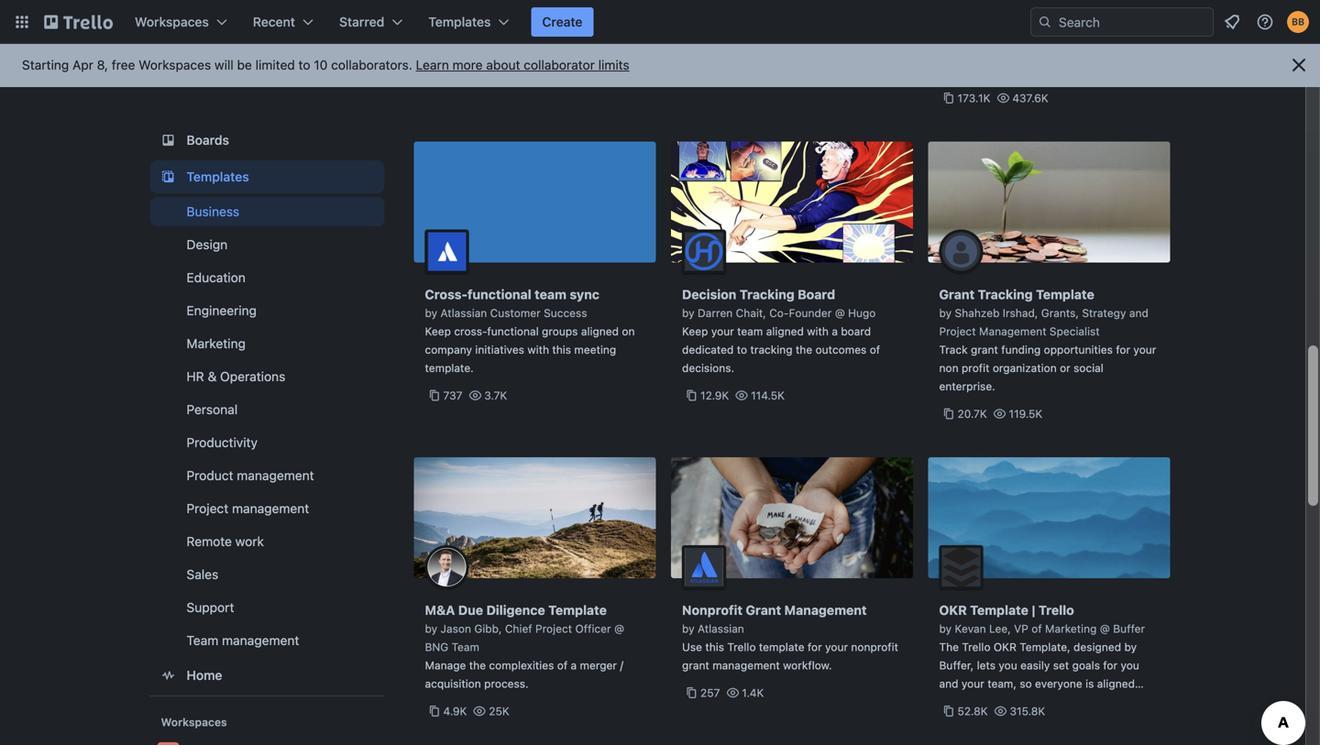 Task type: locate. For each thing, give the bounding box(es) containing it.
@ inside m&a due diligence template by jason gibb, chief project officer @ bng team manage the complexities of a merger / acquisition process.
[[614, 623, 624, 635]]

0 vertical spatial grant
[[939, 287, 975, 302]]

0 vertical spatial functional
[[468, 287, 531, 302]]

1 vertical spatial management
[[784, 603, 867, 618]]

1 horizontal spatial trello
[[962, 641, 991, 654]]

tracking for grant
[[978, 287, 1033, 302]]

of inside decision tracking board by darren chait, co-founder @ hugo keep your team aligned with a board dedicated to tracking the outcomes of decisions.
[[870, 343, 880, 356]]

manage
[[425, 659, 466, 672]]

template board image
[[157, 166, 179, 188]]

management down productivity link
[[237, 468, 314, 483]]

1 vertical spatial team
[[737, 325, 763, 338]]

workspaces down workspaces popup button
[[139, 57, 211, 72]]

management down product management link
[[232, 501, 309, 516]]

tracking inside grant tracking template by shahzeb irshad, grants, strategy and project management specialist track grant funding opportunities for your non profit organization or social enterprise.
[[978, 287, 1033, 302]]

1 vertical spatial this
[[705, 641, 724, 654]]

your up towards
[[962, 678, 985, 690]]

1 vertical spatial templates
[[187, 169, 249, 184]]

outcomes
[[816, 343, 867, 356]]

1 vertical spatial and
[[939, 678, 959, 690]]

team inside decision tracking board by darren chait, co-founder @ hugo keep your team aligned with a board dedicated to tracking the outcomes of decisions.
[[737, 325, 763, 338]]

with inside cross-functional team sync by atlassian customer success keep cross-functional groups aligned on company initiatives with this meeting template.
[[528, 343, 549, 356]]

2 keep from the left
[[682, 325, 708, 338]]

starting
[[22, 57, 69, 72]]

1 horizontal spatial atlassian
[[698, 623, 744, 635]]

1 horizontal spatial team
[[737, 325, 763, 338]]

your inside decision tracking board by darren chait, co-founder @ hugo keep your team aligned with a board dedicated to tracking the outcomes of decisions.
[[711, 325, 734, 338]]

recent button
[[242, 7, 325, 37]]

team up success
[[535, 287, 567, 302]]

atlassian up cross-
[[441, 307, 487, 320]]

grant
[[939, 287, 975, 302], [746, 603, 781, 618]]

keep up company
[[425, 325, 451, 338]]

0 vertical spatial a
[[832, 325, 838, 338]]

0 horizontal spatial of
[[557, 659, 568, 672]]

by inside cross-functional team sync by atlassian customer success keep cross-functional groups aligned on company initiatives with this meeting template.
[[425, 307, 437, 320]]

grant down use
[[682, 659, 710, 672]]

for inside nonprofit grant management by atlassian use this trello template for your nonprofit grant management workflow.
[[808, 641, 822, 654]]

trello right | at the right bottom of page
[[1039, 603, 1074, 618]]

education
[[187, 270, 246, 285]]

0 horizontal spatial @
[[614, 623, 624, 635]]

0 vertical spatial atlassian
[[441, 307, 487, 320]]

team
[[187, 633, 219, 648], [452, 641, 480, 654]]

by inside m&a due diligence template by jason gibb, chief project officer @ bng team manage the complexities of a merger / acquisition process.
[[425, 623, 437, 635]]

aligned
[[581, 325, 619, 338], [766, 325, 804, 338], [1097, 678, 1135, 690]]

primary element
[[0, 0, 1320, 44]]

templates up business
[[187, 169, 249, 184]]

1 horizontal spatial a
[[832, 325, 838, 338]]

grant inside nonprofit grant management by atlassian use this trello template for your nonprofit grant management workflow.
[[746, 603, 781, 618]]

0 horizontal spatial you
[[999, 659, 1018, 672]]

management for team management
[[222, 633, 299, 648]]

workspaces down home
[[161, 716, 227, 729]]

1 horizontal spatial with
[[807, 325, 829, 338]]

hr & operations link
[[150, 362, 385, 392]]

keep
[[425, 325, 451, 338], [682, 325, 708, 338]]

to left '10'
[[299, 57, 310, 72]]

you down buffer
[[1121, 659, 1140, 672]]

@ inside okr template | trello by kevan lee, vp of marketing @ buffer the trello okr template, designed by buffer, lets you easily set goals for you and your team, so everyone is aligned towards the same objectives.
[[1100, 623, 1110, 635]]

and inside okr template | trello by kevan lee, vp of marketing @ buffer the trello okr template, designed by buffer, lets you easily set goals for you and your team, so everyone is aligned towards the same objectives.
[[939, 678, 959, 690]]

a
[[832, 325, 838, 338], [571, 659, 577, 672]]

product
[[187, 468, 233, 483]]

aligned down co-
[[766, 325, 804, 338]]

design
[[187, 237, 228, 252]]

remote work
[[187, 534, 264, 549]]

create button
[[531, 7, 594, 37]]

@ left hugo
[[835, 307, 845, 320]]

designed
[[1074, 641, 1121, 654]]

merger
[[580, 659, 617, 672]]

1 horizontal spatial grant
[[971, 343, 998, 356]]

template up officer
[[548, 603, 607, 618]]

chief
[[505, 623, 532, 635]]

team,
[[988, 678, 1017, 690]]

257
[[700, 687, 720, 700]]

team down support
[[187, 633, 219, 648]]

by left the darren
[[682, 307, 695, 320]]

management down support link
[[222, 633, 299, 648]]

atlassian down 'nonprofit'
[[698, 623, 744, 635]]

by up bng
[[425, 623, 437, 635]]

vp
[[1014, 623, 1029, 635]]

keep up dedicated
[[682, 325, 708, 338]]

2 vertical spatial project
[[535, 623, 572, 635]]

tracking inside decision tracking board by darren chait, co-founder @ hugo keep your team aligned with a board dedicated to tracking the outcomes of decisions.
[[740, 287, 795, 302]]

for up workflow.
[[808, 641, 822, 654]]

315.8k
[[1010, 705, 1046, 718]]

to left tracking
[[737, 343, 747, 356]]

engineering link
[[150, 296, 385, 325]]

1 horizontal spatial the
[[796, 343, 813, 356]]

team down chait,
[[737, 325, 763, 338]]

1 horizontal spatial template
[[970, 603, 1029, 618]]

2 horizontal spatial of
[[1032, 623, 1042, 635]]

team
[[535, 287, 567, 302], [737, 325, 763, 338]]

1 horizontal spatial grant
[[939, 287, 975, 302]]

management
[[237, 468, 314, 483], [232, 501, 309, 516], [222, 633, 299, 648], [713, 659, 780, 672]]

nonprofit grant management by atlassian use this trello template for your nonprofit grant management workflow.
[[682, 603, 899, 672]]

team management link
[[150, 626, 385, 656]]

atlassian customer success image
[[425, 230, 469, 274]]

0 horizontal spatial management
[[784, 603, 867, 618]]

a up outcomes
[[832, 325, 838, 338]]

for down strategy
[[1116, 343, 1131, 356]]

team inside m&a due diligence template by jason gibb, chief project officer @ bng team manage the complexities of a merger / acquisition process.
[[452, 641, 480, 654]]

about
[[486, 57, 520, 72]]

management
[[979, 325, 1047, 338], [784, 603, 867, 618]]

grant inside grant tracking template by shahzeb irshad, grants, strategy and project management specialist track grant funding opportunities for your non profit organization or social enterprise.
[[939, 287, 975, 302]]

the down team,
[[984, 696, 1000, 709]]

cross-
[[425, 287, 468, 302]]

tracking
[[740, 287, 795, 302], [978, 287, 1033, 302]]

2 horizontal spatial project
[[939, 325, 976, 338]]

and right strategy
[[1129, 307, 1149, 320]]

2 horizontal spatial template
[[1036, 287, 1095, 302]]

workflow.
[[783, 659, 832, 672]]

@ up designed
[[1100, 623, 1110, 635]]

project right chief
[[535, 623, 572, 635]]

education link
[[150, 263, 385, 292]]

1 horizontal spatial and
[[1129, 307, 1149, 320]]

0 vertical spatial grant
[[971, 343, 998, 356]]

marketing
[[187, 336, 246, 351], [1045, 623, 1097, 635]]

your down the darren
[[711, 325, 734, 338]]

with down founder at the right top of page
[[807, 325, 829, 338]]

1 vertical spatial the
[[469, 659, 486, 672]]

be
[[237, 57, 252, 72]]

by inside decision tracking board by darren chait, co-founder @ hugo keep your team aligned with a board dedicated to tracking the outcomes of decisions.
[[682, 307, 695, 320]]

0 vertical spatial with
[[807, 325, 829, 338]]

template up lee,
[[970, 603, 1029, 618]]

officer
[[575, 623, 611, 635]]

0 vertical spatial workspaces
[[135, 14, 209, 29]]

2 vertical spatial the
[[984, 696, 1000, 709]]

0 horizontal spatial templates
[[187, 169, 249, 184]]

the right tracking
[[796, 343, 813, 356]]

@ right officer
[[614, 623, 624, 635]]

templates up more
[[428, 14, 491, 29]]

by left shahzeb
[[939, 307, 952, 320]]

this
[[552, 343, 571, 356], [705, 641, 724, 654]]

0 horizontal spatial template
[[548, 603, 607, 618]]

template
[[759, 641, 805, 654]]

with down groups
[[528, 343, 549, 356]]

tracking
[[750, 343, 793, 356]]

marketing up template,
[[1045, 623, 1097, 635]]

0 horizontal spatial keep
[[425, 325, 451, 338]]

1 horizontal spatial templates
[[428, 14, 491, 29]]

management up the template
[[784, 603, 867, 618]]

0 horizontal spatial grant
[[682, 659, 710, 672]]

0 vertical spatial this
[[552, 343, 571, 356]]

2 tracking from the left
[[978, 287, 1033, 302]]

2 horizontal spatial @
[[1100, 623, 1110, 635]]

aligned right is
[[1097, 678, 1135, 690]]

0 notifications image
[[1221, 11, 1243, 33]]

0 horizontal spatial team
[[187, 633, 219, 648]]

2 vertical spatial for
[[1103, 659, 1118, 672]]

@ for m&a due diligence template
[[614, 623, 624, 635]]

0 horizontal spatial this
[[552, 343, 571, 356]]

0 horizontal spatial to
[[299, 57, 310, 72]]

your inside grant tracking template by shahzeb irshad, grants, strategy and project management specialist track grant funding opportunities for your non profit organization or social enterprise.
[[1134, 343, 1157, 356]]

trello left the template
[[727, 641, 756, 654]]

1 vertical spatial marketing
[[1045, 623, 1097, 635]]

project
[[939, 325, 976, 338], [187, 501, 229, 516], [535, 623, 572, 635]]

tracking up irshad,
[[978, 287, 1033, 302]]

1 horizontal spatial team
[[452, 641, 480, 654]]

keep inside cross-functional team sync by atlassian customer success keep cross-functional groups aligned on company initiatives with this meeting template.
[[425, 325, 451, 338]]

2 vertical spatial of
[[557, 659, 568, 672]]

shahzeb
[[955, 307, 1000, 320]]

management inside 'link'
[[222, 633, 299, 648]]

1 horizontal spatial aligned
[[766, 325, 804, 338]]

customer
[[490, 307, 541, 320]]

0 horizontal spatial grant
[[746, 603, 781, 618]]

0 horizontal spatial okr
[[939, 603, 967, 618]]

and inside grant tracking template by shahzeb irshad, grants, strategy and project management specialist track grant funding opportunities for your non profit organization or social enterprise.
[[1129, 307, 1149, 320]]

1 horizontal spatial of
[[870, 343, 880, 356]]

buffer,
[[939, 659, 974, 672]]

0 horizontal spatial a
[[571, 659, 577, 672]]

template inside okr template | trello by kevan lee, vp of marketing @ buffer the trello okr template, designed by buffer, lets you easily set goals for you and your team, so everyone is aligned towards the same objectives.
[[970, 603, 1029, 618]]

0 horizontal spatial project
[[187, 501, 229, 516]]

back to home image
[[44, 7, 113, 37]]

your right opportunities
[[1134, 343, 1157, 356]]

0 vertical spatial for
[[1116, 343, 1131, 356]]

for inside okr template | trello by kevan lee, vp of marketing @ buffer the trello okr template, designed by buffer, lets you easily set goals for you and your team, so everyone is aligned towards the same objectives.
[[1103, 659, 1118, 672]]

management down irshad,
[[979, 325, 1047, 338]]

marketing up &
[[187, 336, 246, 351]]

aligned up meeting
[[581, 325, 619, 338]]

templates inside "link"
[[187, 169, 249, 184]]

of inside m&a due diligence template by jason gibb, chief project officer @ bng team manage the complexities of a merger / acquisition process.
[[557, 659, 568, 672]]

0 horizontal spatial with
[[528, 343, 549, 356]]

0 horizontal spatial tracking
[[740, 287, 795, 302]]

1 horizontal spatial tracking
[[978, 287, 1033, 302]]

you
[[999, 659, 1018, 672], [1121, 659, 1140, 672]]

trello inside nonprofit grant management by atlassian use this trello template for your nonprofit grant management workflow.
[[727, 641, 756, 654]]

template up grants, in the right of the page
[[1036, 287, 1095, 302]]

44.7k
[[443, 73, 474, 86]]

board
[[798, 287, 835, 302]]

1 vertical spatial okr
[[994, 641, 1017, 654]]

collaborator
[[524, 57, 595, 72]]

tracking up co-
[[740, 287, 795, 302]]

2 horizontal spatial the
[[984, 696, 1000, 709]]

management inside nonprofit grant management by atlassian use this trello template for your nonprofit grant management workflow.
[[784, 603, 867, 618]]

1 horizontal spatial to
[[737, 343, 747, 356]]

workspaces button
[[124, 7, 238, 37]]

with
[[807, 325, 829, 338], [528, 343, 549, 356]]

by down cross-
[[425, 307, 437, 320]]

0 horizontal spatial atlassian
[[441, 307, 487, 320]]

grant inside grant tracking template by shahzeb irshad, grants, strategy and project management specialist track grant funding opportunities for your non profit organization or social enterprise.
[[971, 343, 998, 356]]

limited
[[255, 57, 295, 72]]

0 vertical spatial and
[[1129, 307, 1149, 320]]

0 horizontal spatial trello
[[727, 641, 756, 654]]

everyone
[[1035, 678, 1083, 690]]

home image
[[157, 665, 179, 687]]

grant inside nonprofit grant management by atlassian use this trello template for your nonprofit grant management workflow.
[[682, 659, 710, 672]]

0 horizontal spatial team
[[535, 287, 567, 302]]

@
[[835, 307, 845, 320], [614, 623, 624, 635], [1100, 623, 1110, 635]]

profit
[[962, 362, 990, 375]]

1 vertical spatial with
[[528, 343, 549, 356]]

1 vertical spatial grant
[[682, 659, 710, 672]]

sync
[[570, 287, 600, 302]]

1 vertical spatial to
[[737, 343, 747, 356]]

by up use
[[682, 623, 695, 635]]

to
[[299, 57, 310, 72], [737, 343, 747, 356]]

functional down customer
[[487, 325, 539, 338]]

to inside decision tracking board by darren chait, co-founder @ hugo keep your team aligned with a board dedicated to tracking the outcomes of decisions.
[[737, 343, 747, 356]]

founder
[[789, 307, 832, 320]]

okr down lee,
[[994, 641, 1017, 654]]

1 vertical spatial for
[[808, 641, 822, 654]]

0 horizontal spatial aligned
[[581, 325, 619, 338]]

easily
[[1021, 659, 1050, 672]]

0 horizontal spatial marketing
[[187, 336, 246, 351]]

objectives.
[[1034, 696, 1091, 709]]

0 vertical spatial project
[[939, 325, 976, 338]]

0 horizontal spatial the
[[469, 659, 486, 672]]

0 vertical spatial templates
[[428, 14, 491, 29]]

1 horizontal spatial project
[[535, 623, 572, 635]]

sales link
[[150, 560, 385, 590]]

0 vertical spatial to
[[299, 57, 310, 72]]

0 vertical spatial of
[[870, 343, 880, 356]]

trello down the kevan
[[962, 641, 991, 654]]

by up the
[[939, 623, 952, 635]]

okr template | trello by kevan lee, vp of marketing @ buffer the trello okr template, designed by buffer, lets you easily set goals for you and your team, so everyone is aligned towards the same objectives.
[[939, 603, 1145, 709]]

a inside m&a due diligence template by jason gibb, chief project officer @ bng team manage the complexities of a merger / acquisition process.
[[571, 659, 577, 672]]

1 horizontal spatial keep
[[682, 325, 708, 338]]

1 keep from the left
[[425, 325, 451, 338]]

m&a
[[425, 603, 455, 618]]

project up "remote"
[[187, 501, 229, 516]]

complexities
[[489, 659, 554, 672]]

1.4k
[[742, 687, 764, 700]]

for down designed
[[1103, 659, 1118, 672]]

1 vertical spatial atlassian
[[698, 623, 744, 635]]

with inside decision tracking board by darren chait, co-founder @ hugo keep your team aligned with a board dedicated to tracking the outcomes of decisions.
[[807, 325, 829, 338]]

same
[[1003, 696, 1031, 709]]

0 vertical spatial management
[[979, 325, 1047, 338]]

0 horizontal spatial and
[[939, 678, 959, 690]]

project up track
[[939, 325, 976, 338]]

grant up shahzeb
[[939, 287, 975, 302]]

management inside grant tracking template by shahzeb irshad, grants, strategy and project management specialist track grant funding opportunities for your non profit organization or social enterprise.
[[979, 325, 1047, 338]]

of left the merger
[[557, 659, 568, 672]]

functional up customer
[[468, 287, 531, 302]]

and down buffer,
[[939, 678, 959, 690]]

1 horizontal spatial you
[[1121, 659, 1140, 672]]

|
[[1032, 603, 1036, 618]]

jason
[[441, 623, 471, 635]]

board image
[[157, 129, 179, 151]]

this right use
[[705, 641, 724, 654]]

your inside nonprofit grant management by atlassian use this trello template for your nonprofit grant management workflow.
[[825, 641, 848, 654]]

or
[[1060, 362, 1071, 375]]

grant up profit
[[971, 343, 998, 356]]

of down board
[[870, 343, 880, 356]]

atlassian inside cross-functional team sync by atlassian customer success keep cross-functional groups aligned on company initiatives with this meeting template.
[[441, 307, 487, 320]]

cross-
[[454, 325, 487, 338]]

this down groups
[[552, 343, 571, 356]]

of inside okr template | trello by kevan lee, vp of marketing @ buffer the trello okr template, designed by buffer, lets you easily set goals for you and your team, so everyone is aligned towards the same objectives.
[[1032, 623, 1042, 635]]

the up acquisition
[[469, 659, 486, 672]]

your up workflow.
[[825, 641, 848, 654]]

1 horizontal spatial management
[[979, 325, 1047, 338]]

1 vertical spatial project
[[187, 501, 229, 516]]

a left the merger
[[571, 659, 577, 672]]

shahzeb irshad, grants, strategy and project management specialist image
[[939, 230, 983, 274]]

2 horizontal spatial aligned
[[1097, 678, 1135, 690]]

template,
[[1020, 641, 1071, 654]]

of right vp
[[1032, 623, 1042, 635]]

support link
[[150, 593, 385, 623]]

board
[[841, 325, 871, 338]]

management up 1.4k on the right bottom of the page
[[713, 659, 780, 672]]

1 horizontal spatial this
[[705, 641, 724, 654]]

marketing link
[[150, 329, 385, 358]]

workspaces up free
[[135, 14, 209, 29]]

will
[[215, 57, 234, 72]]

workspaces inside popup button
[[135, 14, 209, 29]]

team down jason
[[452, 641, 480, 654]]

1 horizontal spatial marketing
[[1045, 623, 1097, 635]]

1 horizontal spatial @
[[835, 307, 845, 320]]

you up team,
[[999, 659, 1018, 672]]

grant up the template
[[746, 603, 781, 618]]

product management link
[[150, 461, 385, 491]]

0 vertical spatial the
[[796, 343, 813, 356]]

1 vertical spatial a
[[571, 659, 577, 672]]

1 vertical spatial grant
[[746, 603, 781, 618]]

okr up the kevan
[[939, 603, 967, 618]]

1 tracking from the left
[[740, 287, 795, 302]]

1 vertical spatial of
[[1032, 623, 1042, 635]]

hugo
[[848, 307, 876, 320]]

0 vertical spatial team
[[535, 287, 567, 302]]



Task type: vqa. For each thing, say whether or not it's contained in the screenshot.
table
no



Task type: describe. For each thing, give the bounding box(es) containing it.
apr
[[72, 57, 93, 72]]

darren chait, co-founder @ hugo image
[[682, 230, 726, 274]]

remote
[[187, 534, 232, 549]]

limits
[[598, 57, 630, 72]]

173.1k
[[958, 92, 991, 105]]

chait,
[[736, 307, 766, 320]]

process.
[[484, 678, 529, 690]]

support
[[187, 600, 234, 615]]

irshad,
[[1003, 307, 1038, 320]]

business link
[[150, 197, 385, 226]]

2 vertical spatial workspaces
[[161, 716, 227, 729]]

management for product management
[[237, 468, 314, 483]]

1 you from the left
[[999, 659, 1018, 672]]

starred
[[339, 14, 384, 29]]

marketing inside okr template | trello by kevan lee, vp of marketing @ buffer the trello okr template, designed by buffer, lets you easily set goals for you and your team, so everyone is aligned towards the same objectives.
[[1045, 623, 1097, 635]]

a inside decision tracking board by darren chait, co-founder @ hugo keep your team aligned with a board dedicated to tracking the outcomes of decisions.
[[832, 325, 838, 338]]

so
[[1020, 678, 1032, 690]]

57k
[[744, 73, 765, 86]]

12.9k
[[700, 389, 729, 402]]

diligence
[[486, 603, 545, 618]]

your inside okr template | trello by kevan lee, vp of marketing @ buffer the trello okr template, designed by buffer, lets you easily set goals for you and your team, so everyone is aligned towards the same objectives.
[[962, 678, 985, 690]]

by down buffer
[[1124, 641, 1137, 654]]

bob builder (bobbuilder40) image
[[1287, 11, 1309, 33]]

collaborators.
[[331, 57, 412, 72]]

due
[[458, 603, 483, 618]]

kevan
[[955, 623, 986, 635]]

atlassian inside nonprofit grant management by atlassian use this trello template for your nonprofit grant management workflow.
[[698, 623, 744, 635]]

towards
[[939, 696, 981, 709]]

is
[[1086, 678, 1094, 690]]

1 vertical spatial workspaces
[[139, 57, 211, 72]]

operations
[[220, 369, 285, 384]]

goals
[[1072, 659, 1100, 672]]

hr
[[187, 369, 204, 384]]

jason gibb, chief project officer @ bng team image
[[425, 546, 469, 590]]

2 horizontal spatial trello
[[1039, 603, 1074, 618]]

0 vertical spatial okr
[[939, 603, 967, 618]]

grants,
[[1041, 307, 1079, 320]]

project management link
[[150, 494, 385, 524]]

aligned inside decision tracking board by darren chait, co-founder @ hugo keep your team aligned with a board dedicated to tracking the outcomes of decisions.
[[766, 325, 804, 338]]

boards
[[187, 132, 229, 148]]

templates button
[[417, 7, 520, 37]]

114.5k
[[751, 389, 785, 402]]

project inside m&a due diligence template by jason gibb, chief project officer @ bng team manage the complexities of a merger / acquisition process.
[[535, 623, 572, 635]]

the inside m&a due diligence template by jason gibb, chief project officer @ bng team manage the complexities of a merger / acquisition process.
[[469, 659, 486, 672]]

business
[[187, 204, 239, 219]]

learn
[[416, 57, 449, 72]]

success
[[544, 307, 587, 320]]

on
[[622, 325, 635, 338]]

team management
[[187, 633, 299, 648]]

737
[[443, 389, 463, 402]]

@ inside decision tracking board by darren chait, co-founder @ hugo keep your team aligned with a board dedicated to tracking the outcomes of decisions.
[[835, 307, 845, 320]]

atlassian image
[[682, 546, 726, 590]]

strategy
[[1082, 307, 1126, 320]]

work
[[235, 534, 264, 549]]

this inside cross-functional team sync by atlassian customer success keep cross-functional groups aligned on company initiatives with this meeting template.
[[552, 343, 571, 356]]

project management
[[187, 501, 309, 516]]

open information menu image
[[1256, 13, 1274, 31]]

keep inside decision tracking board by darren chait, co-founder @ hugo keep your team aligned with a board dedicated to tracking the outcomes of decisions.
[[682, 325, 708, 338]]

template inside grant tracking template by shahzeb irshad, grants, strategy and project management specialist track grant funding opportunities for your non profit organization or social enterprise.
[[1036, 287, 1095, 302]]

team inside cross-functional team sync by atlassian customer success keep cross-functional groups aligned on company initiatives with this meeting template.
[[535, 287, 567, 302]]

template inside m&a due diligence template by jason gibb, chief project officer @ bng team manage the complexities of a merger / acquisition process.
[[548, 603, 607, 618]]

437.6k
[[1013, 92, 1049, 105]]

kevan lee, vp of marketing @ buffer image
[[939, 546, 983, 590]]

the inside okr template | trello by kevan lee, vp of marketing @ buffer the trello okr template, designed by buffer, lets you easily set goals for you and your team, so everyone is aligned towards the same objectives.
[[984, 696, 1000, 709]]

home
[[187, 668, 222, 683]]

templates link
[[150, 160, 385, 193]]

the inside decision tracking board by darren chait, co-founder @ hugo keep your team aligned with a board dedicated to tracking the outcomes of decisions.
[[796, 343, 813, 356]]

10
[[314, 57, 328, 72]]

project inside grant tracking template by shahzeb irshad, grants, strategy and project management specialist track grant funding opportunities for your non profit organization or social enterprise.
[[939, 325, 976, 338]]

1 vertical spatial functional
[[487, 325, 539, 338]]

management inside nonprofit grant management by atlassian use this trello template for your nonprofit grant management workflow.
[[713, 659, 780, 672]]

52.8k
[[958, 705, 988, 718]]

aligned inside okr template | trello by kevan lee, vp of marketing @ buffer the trello okr template, designed by buffer, lets you easily set goals for you and your team, so everyone is aligned towards the same objectives.
[[1097, 678, 1135, 690]]

opportunities
[[1044, 343, 1113, 356]]

management for project management
[[232, 501, 309, 516]]

project inside the project management link
[[187, 501, 229, 516]]

tracking for decision
[[740, 287, 795, 302]]

groups
[[542, 325, 578, 338]]

templates inside dropdown button
[[428, 14, 491, 29]]

aligned inside cross-functional team sync by atlassian customer success keep cross-functional groups aligned on company initiatives with this meeting template.
[[581, 325, 619, 338]]

funding
[[1001, 343, 1041, 356]]

0 vertical spatial marketing
[[187, 336, 246, 351]]

for inside grant tracking template by shahzeb irshad, grants, strategy and project management specialist track grant funding opportunities for your non profit organization or social enterprise.
[[1116, 343, 1131, 356]]

bng
[[425, 641, 449, 654]]

by inside nonprofit grant management by atlassian use this trello template for your nonprofit grant management workflow.
[[682, 623, 695, 635]]

Search field
[[1053, 8, 1213, 36]]

search image
[[1038, 15, 1053, 29]]

co-
[[769, 307, 789, 320]]

119.5k
[[1009, 408, 1043, 420]]

decision tracking board by darren chait, co-founder @ hugo keep your team aligned with a board dedicated to tracking the outcomes of decisions.
[[682, 287, 880, 375]]

nonprofit
[[682, 603, 743, 618]]

engineering
[[187, 303, 257, 318]]

8,
[[97, 57, 108, 72]]

initiatives
[[475, 343, 524, 356]]

sales
[[187, 567, 218, 582]]

gibb,
[[474, 623, 502, 635]]

design link
[[150, 230, 385, 259]]

1 horizontal spatial okr
[[994, 641, 1017, 654]]

social
[[1074, 362, 1104, 375]]

home link
[[150, 659, 385, 692]]

more
[[453, 57, 483, 72]]

lee,
[[989, 623, 1011, 635]]

productivity
[[187, 435, 258, 450]]

lets
[[977, 659, 996, 672]]

decisions.
[[682, 362, 735, 375]]

by inside grant tracking template by shahzeb irshad, grants, strategy and project management specialist track grant funding opportunities for your non profit organization or social enterprise.
[[939, 307, 952, 320]]

2 you from the left
[[1121, 659, 1140, 672]]

the
[[939, 641, 959, 654]]

starred button
[[328, 7, 414, 37]]

@ for okr template | trello
[[1100, 623, 1110, 635]]

meeting
[[574, 343, 616, 356]]

team inside 'link'
[[187, 633, 219, 648]]

&
[[208, 369, 217, 384]]

template.
[[425, 362, 474, 375]]

productivity link
[[150, 428, 385, 458]]

m&a due diligence template by jason gibb, chief project officer @ bng team manage the complexities of a merger / acquisition process.
[[425, 603, 624, 690]]

company
[[425, 343, 472, 356]]

personal
[[187, 402, 238, 417]]

this inside nonprofit grant management by atlassian use this trello template for your nonprofit grant management workflow.
[[705, 641, 724, 654]]

/
[[620, 659, 623, 672]]



